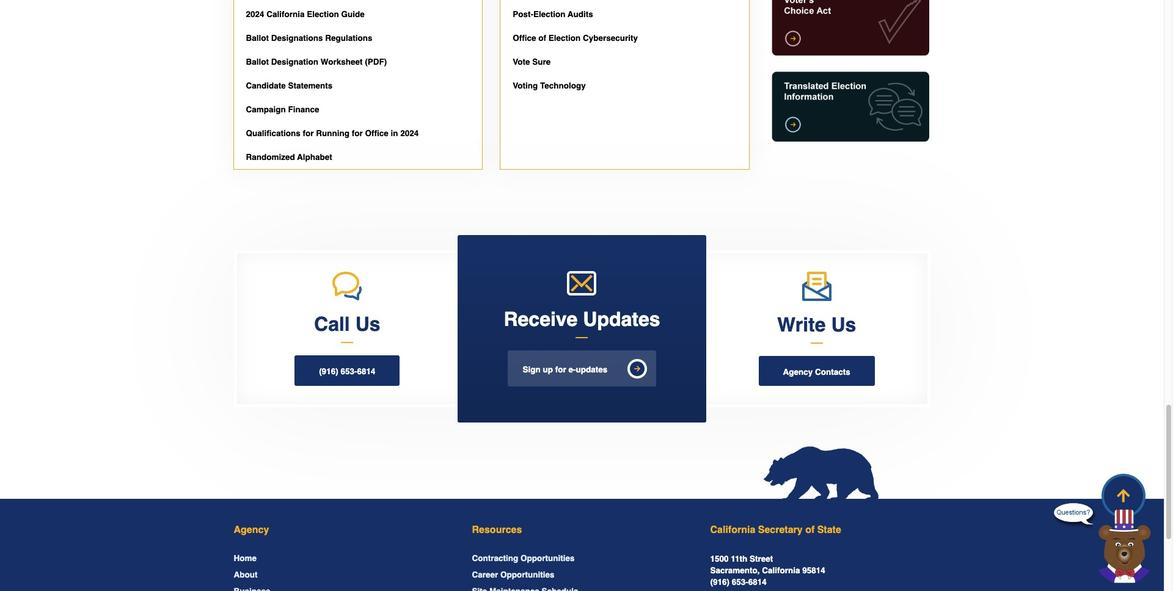 Task type: locate. For each thing, give the bounding box(es) containing it.
us for write us
[[831, 313, 856, 336]]

(916) down sacramento
[[710, 578, 730, 587]]

us right write
[[831, 313, 856, 336]]

home link
[[234, 554, 257, 564]]

regulations
[[325, 33, 372, 43]]

updates
[[576, 365, 608, 374]]

for inside sign up for e-updates link
[[555, 365, 566, 374]]

of left state
[[805, 525, 815, 536]]

0 horizontal spatial menu
[[234, 554, 454, 591]]

for down finance at top left
[[303, 129, 314, 138]]

1 horizontal spatial office
[[513, 33, 536, 43]]

1 ballot from the top
[[246, 33, 269, 43]]

election up ballot designations regulations
[[307, 10, 339, 19]]

2024 california election guide link
[[234, 2, 482, 26]]

0 vertical spatial ballot
[[246, 33, 269, 43]]

(916) 653-6814 link
[[295, 356, 400, 386], [710, 578, 767, 587]]

1 vertical spatial (916) 653-6814 link
[[710, 578, 767, 587]]

call us
[[314, 313, 380, 336]]

footer
[[0, 497, 1164, 591]]

menu down resources element
[[472, 554, 692, 591]]

1 vertical spatial (916)
[[710, 578, 730, 587]]

agency inside "agency contacts" link
[[783, 368, 813, 377]]

opportunities for career opportunities
[[500, 571, 554, 580]]

for down campaign finance link
[[352, 129, 363, 138]]

(916) 653-6814 link down sacramento
[[710, 578, 767, 587]]

designation
[[271, 57, 318, 66]]

1 vertical spatial ballot
[[246, 57, 269, 66]]

for
[[303, 129, 314, 138], [352, 129, 363, 138], [555, 365, 566, 374]]

menu for agency
[[234, 554, 454, 591]]

of
[[538, 33, 546, 43], [805, 525, 815, 536]]

about link
[[234, 571, 258, 580]]

vote sure
[[513, 57, 551, 66]]

0 horizontal spatial agency
[[234, 525, 269, 536]]

agency up home
[[234, 525, 269, 536]]

post-election audits link
[[501, 2, 749, 26]]

agency left the contacts
[[783, 368, 813, 377]]

0 horizontal spatial of
[[538, 33, 546, 43]]

write us
[[777, 313, 856, 336]]

2024
[[246, 10, 264, 19], [400, 129, 419, 138]]

secretary
[[758, 525, 803, 536]]

0 vertical spatial office
[[513, 33, 536, 43]]

sure
[[532, 57, 551, 66]]

ballot left the designations
[[246, 33, 269, 43]]

1 us from the left
[[355, 313, 380, 336]]

menu containing home
[[234, 554, 454, 591]]

resources element
[[472, 525, 692, 537]]

california inside 1500 11th street sacramento , california 95814 (916) 653-6814
[[762, 567, 800, 576]]

653- down call us
[[341, 367, 357, 377]]

6814
[[357, 367, 375, 377], [748, 578, 767, 587]]

agency contacts
[[783, 368, 850, 377]]

ballot designation worksheet (pdf)
[[246, 57, 387, 66]]

questions? ask me. image
[[1054, 497, 1093, 536]]

randomized alphabet
[[246, 153, 332, 162]]

ballot up candidate
[[246, 57, 269, 66]]

1 vertical spatial agency
[[234, 525, 269, 536]]

menu containing contracting opportunities
[[472, 554, 692, 591]]

campaign finance link
[[234, 98, 482, 121]]

0 vertical spatial agency
[[783, 368, 813, 377]]

2 menu from the left
[[472, 554, 692, 591]]

voting technology
[[513, 81, 586, 90]]

california up 11th
[[710, 525, 755, 536]]

(916) 653-6814 link down call us
[[295, 356, 400, 386]]

election down post-election audits at top
[[549, 33, 581, 43]]

e-
[[569, 365, 576, 374]]

653- down sacramento
[[732, 578, 748, 587]]

qualifications for running for office in 2024 link
[[234, 121, 482, 145]]

1 horizontal spatial 653-
[[732, 578, 748, 587]]

voter's choice act image
[[770, 0, 930, 57]]

us right call
[[355, 313, 380, 336]]

write
[[777, 313, 826, 336]]

menu down agency element
[[234, 554, 454, 591]]

0 horizontal spatial 653-
[[341, 367, 357, 377]]

2 horizontal spatial california
[[762, 567, 800, 576]]

0 vertical spatial opportunities
[[521, 554, 575, 564]]

resources
[[472, 525, 522, 536]]

653- inside (916) 653-6814 link
[[341, 367, 357, 377]]

opportunities down 'contracting opportunities' on the left bottom of page
[[500, 571, 554, 580]]

vote sure link
[[501, 50, 749, 74]]

0 horizontal spatial 2024
[[246, 10, 264, 19]]

agency for agency contacts
[[783, 368, 813, 377]]

0 vertical spatial (916) 653-6814 link
[[295, 356, 400, 386]]

office
[[513, 33, 536, 43], [365, 129, 388, 138]]

1 horizontal spatial 2024
[[400, 129, 419, 138]]

0 vertical spatial 653-
[[341, 367, 357, 377]]

menu for resources
[[472, 554, 692, 591]]

1 vertical spatial 6814
[[748, 578, 767, 587]]

randomized
[[246, 153, 295, 162]]

(916) down call
[[319, 367, 338, 377]]

opportunities for contracting opportunities
[[521, 554, 575, 564]]

candidate
[[246, 81, 286, 90]]

653-
[[341, 367, 357, 377], [732, 578, 748, 587]]

1 menu from the left
[[234, 554, 454, 591]]

worksheet
[[321, 57, 363, 66]]

(916)
[[319, 367, 338, 377], [710, 578, 730, 587]]

2 ballot from the top
[[246, 57, 269, 66]]

in
[[391, 129, 398, 138]]

(916) inside 1500 11th street sacramento , california 95814 (916) 653-6814
[[710, 578, 730, 587]]

0 horizontal spatial (916)
[[319, 367, 338, 377]]

sign up for e-updates
[[523, 365, 608, 374]]

candidate statements
[[246, 81, 333, 90]]

us
[[355, 313, 380, 336], [831, 313, 856, 336]]

menu
[[234, 554, 454, 591], [472, 554, 692, 591]]

for left e-
[[555, 365, 566, 374]]

2 vertical spatial california
[[762, 567, 800, 576]]

office down "post-"
[[513, 33, 536, 43]]

of up sure
[[538, 33, 546, 43]]

qualifications for running for office in 2024
[[246, 129, 419, 138]]

opportunities up career opportunities
[[521, 554, 575, 564]]

translated election information image
[[770, 70, 930, 144]]

1 vertical spatial 653-
[[732, 578, 748, 587]]

6814 inside 1500 11th street sacramento , california 95814 (916) 653-6814
[[748, 578, 767, 587]]

1 horizontal spatial california
[[710, 525, 755, 536]]

office left in
[[365, 129, 388, 138]]

vote
[[513, 57, 530, 66]]

agency element
[[234, 525, 454, 537]]

2 horizontal spatial for
[[555, 365, 566, 374]]

0 horizontal spatial office
[[365, 129, 388, 138]]

career
[[472, 571, 498, 580]]

click me to chat with sam image
[[1091, 509, 1158, 583]]

california up the designations
[[267, 10, 305, 19]]

post-election audits
[[513, 10, 593, 19]]

1 horizontal spatial of
[[805, 525, 815, 536]]

2024 right in
[[400, 129, 419, 138]]

opportunities
[[521, 554, 575, 564], [500, 571, 554, 580]]

1 vertical spatial opportunities
[[500, 571, 554, 580]]

2024 up ballot designations regulations
[[246, 10, 264, 19]]

california right ,
[[762, 567, 800, 576]]

0 horizontal spatial us
[[355, 313, 380, 336]]

6814 down ,
[[748, 578, 767, 587]]

contracting opportunities link
[[472, 554, 575, 564]]

post-
[[513, 10, 533, 19]]

ballot
[[246, 33, 269, 43], [246, 57, 269, 66]]

election
[[307, 10, 339, 19], [533, 10, 565, 19], [549, 33, 581, 43]]

agency
[[783, 368, 813, 377], [234, 525, 269, 536]]

agency inside agency element
[[234, 525, 269, 536]]

1 horizontal spatial agency
[[783, 368, 813, 377]]

1 horizontal spatial 6814
[[748, 578, 767, 587]]

6814 down call us
[[357, 367, 375, 377]]

2 us from the left
[[831, 313, 856, 336]]

1500 11th street sacramento , california 95814 (916) 653-6814
[[710, 555, 825, 587]]

receive updates
[[504, 308, 660, 330]]

653- inside 1500 11th street sacramento , california 95814 (916) 653-6814
[[732, 578, 748, 587]]

1 vertical spatial california
[[710, 525, 755, 536]]

state
[[817, 525, 841, 536]]

1 horizontal spatial (916)
[[710, 578, 730, 587]]

guide
[[341, 10, 365, 19]]

office of election cybersecurity link
[[501, 26, 749, 50]]

california
[[267, 10, 305, 19], [710, 525, 755, 536], [762, 567, 800, 576]]

1 vertical spatial office
[[365, 129, 388, 138]]

0 vertical spatial california
[[267, 10, 305, 19]]

0 horizontal spatial 6814
[[357, 367, 375, 377]]

1 horizontal spatial menu
[[472, 554, 692, 591]]

1 horizontal spatial us
[[831, 313, 856, 336]]



Task type: describe. For each thing, give the bounding box(es) containing it.
call us image
[[333, 272, 362, 301]]

campaign finance
[[246, 105, 319, 114]]

alphabet
[[297, 153, 332, 162]]

contracting
[[472, 554, 518, 564]]

career opportunities link
[[472, 571, 554, 580]]

receive updates image
[[567, 271, 597, 296]]

ballot designations regulations link
[[234, 26, 482, 50]]

election for california
[[307, 10, 339, 19]]

call
[[314, 313, 350, 336]]

about
[[234, 571, 258, 580]]

agency for agency
[[234, 525, 269, 536]]

ballot designation worksheet (pdf) link
[[234, 50, 482, 74]]

(916) 653-6814
[[319, 367, 375, 377]]

us for call us
[[355, 313, 380, 336]]

up
[[543, 365, 553, 374]]

1 vertical spatial of
[[805, 525, 815, 536]]

finance
[[288, 105, 319, 114]]

statements
[[288, 81, 333, 90]]

designations
[[271, 33, 323, 43]]

11th
[[731, 555, 747, 564]]

0 vertical spatial of
[[538, 33, 546, 43]]

street
[[750, 555, 773, 564]]

qualifications
[[246, 129, 300, 138]]

office of election cybersecurity
[[513, 33, 638, 43]]

candidate statements link
[[234, 74, 482, 98]]

1 horizontal spatial (916) 653-6814 link
[[710, 578, 767, 587]]

california secretary of state address element
[[710, 525, 930, 537]]

0 horizontal spatial for
[[303, 129, 314, 138]]

technology
[[540, 81, 586, 90]]

(pdf)
[[365, 57, 387, 66]]

randomized alphabet link
[[234, 145, 482, 169]]

audits
[[568, 10, 593, 19]]

campaign
[[246, 105, 286, 114]]

0 horizontal spatial california
[[267, 10, 305, 19]]

0 horizontal spatial (916) 653-6814 link
[[295, 356, 400, 386]]

receive
[[504, 308, 578, 330]]

election left audits
[[533, 10, 565, 19]]

voting
[[513, 81, 538, 90]]

election for of
[[549, 33, 581, 43]]

agency contacts link
[[759, 356, 875, 386]]

voting technology link
[[501, 74, 749, 98]]

california                                         secretary of state
[[710, 525, 841, 536]]

sacramento
[[710, 567, 757, 576]]

95814
[[802, 567, 825, 576]]

sign
[[523, 365, 541, 374]]

1 horizontal spatial for
[[352, 129, 363, 138]]

sign up for e-updates link
[[507, 351, 656, 387]]

,
[[757, 567, 760, 576]]

1 vertical spatial 2024
[[400, 129, 419, 138]]

1500
[[710, 555, 729, 564]]

contracting opportunities
[[472, 554, 575, 564]]

0 vertical spatial 6814
[[357, 367, 375, 377]]

0 vertical spatial (916)
[[319, 367, 338, 377]]

2024 california election guide
[[246, 10, 365, 19]]

updates
[[583, 308, 660, 330]]

ballot designations regulations
[[246, 33, 372, 43]]

write us image
[[802, 272, 831, 301]]

career opportunities
[[472, 571, 554, 580]]

contacts
[[815, 368, 850, 377]]

ballot for ballot designations regulations
[[246, 33, 269, 43]]

cybersecurity
[[583, 33, 638, 43]]

footer containing agency
[[0, 497, 1164, 591]]

0 vertical spatial 2024
[[246, 10, 264, 19]]

home
[[234, 554, 257, 564]]

running
[[316, 129, 349, 138]]

ballot for ballot designation worksheet (pdf)
[[246, 57, 269, 66]]



Task type: vqa. For each thing, say whether or not it's contained in the screenshot.
the Maintaining
no



